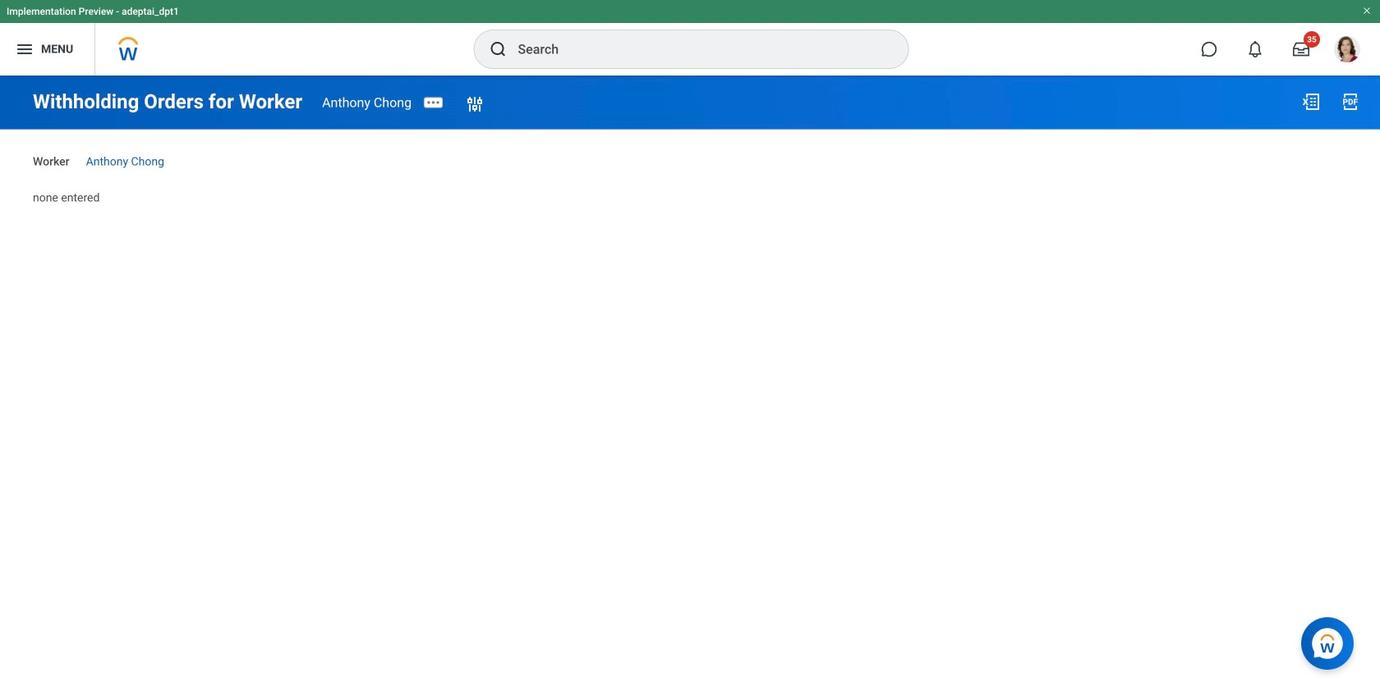 Task type: describe. For each thing, give the bounding box(es) containing it.
Search Workday  search field
[[518, 31, 875, 67]]

view printable version (pdf) image
[[1341, 92, 1361, 112]]

inbox large image
[[1293, 41, 1310, 58]]

change selection image
[[465, 94, 485, 114]]



Task type: locate. For each thing, give the bounding box(es) containing it.
justify image
[[15, 39, 35, 59]]

notifications large image
[[1247, 41, 1264, 58]]

export to excel image
[[1302, 92, 1321, 112]]

main content
[[0, 76, 1381, 220]]

profile logan mcneil image
[[1335, 36, 1361, 66]]

banner
[[0, 0, 1381, 76]]

search image
[[489, 39, 508, 59]]

close environment banner image
[[1362, 6, 1372, 16]]



Task type: vqa. For each thing, say whether or not it's contained in the screenshot.
Job Title
no



